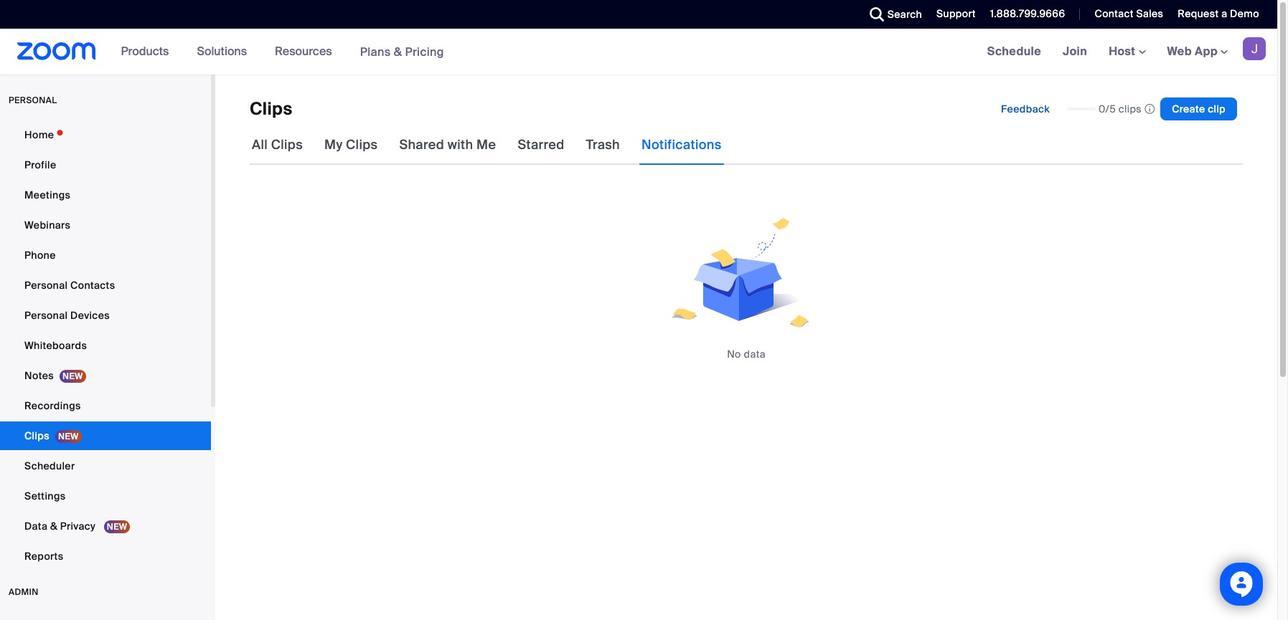 Task type: describe. For each thing, give the bounding box(es) containing it.
shared
[[399, 136, 444, 154]]

phone link
[[0, 241, 211, 270]]

privacy
[[60, 520, 96, 533]]

support
[[937, 7, 976, 20]]

my clips tab
[[322, 125, 380, 165]]

shared with me tab
[[397, 125, 498, 165]]

feedback button
[[990, 98, 1062, 121]]

join link
[[1052, 29, 1098, 75]]

personal for personal devices
[[24, 309, 68, 322]]

all
[[252, 136, 268, 154]]

host
[[1109, 44, 1139, 59]]

personal devices
[[24, 309, 110, 322]]

trash tab
[[584, 125, 622, 165]]

banner containing products
[[0, 29, 1278, 75]]

solutions button
[[197, 29, 253, 75]]

personal
[[9, 95, 57, 106]]

no
[[727, 348, 741, 361]]

clips inside personal menu menu
[[24, 430, 49, 443]]

search
[[888, 8, 922, 21]]

resources button
[[275, 29, 339, 75]]

products button
[[121, 29, 175, 75]]

tabs of clips tab list
[[250, 125, 724, 165]]

clips
[[1119, 103, 1142, 116]]

host button
[[1109, 44, 1146, 59]]

sales
[[1137, 7, 1164, 20]]

schedule link
[[977, 29, 1052, 75]]

contact sales
[[1095, 7, 1164, 20]]

contact
[[1095, 7, 1134, 20]]

data
[[24, 520, 48, 533]]

no data
[[727, 348, 766, 361]]

all clips
[[252, 136, 303, 154]]

my clips
[[324, 136, 378, 154]]

notes link
[[0, 362, 211, 390]]

feedback
[[1001, 103, 1050, 116]]

home
[[24, 128, 54, 141]]

settings link
[[0, 482, 211, 511]]

personal menu menu
[[0, 121, 211, 573]]

personal contacts
[[24, 279, 115, 292]]

profile picture image
[[1243, 37, 1266, 60]]

demo
[[1230, 7, 1260, 20]]

notes
[[24, 370, 54, 383]]

me
[[477, 136, 496, 154]]

app
[[1195, 44, 1218, 59]]

scheduler
[[24, 460, 75, 473]]

solutions
[[197, 44, 247, 59]]

trash
[[586, 136, 620, 154]]

starred tab
[[516, 125, 567, 165]]

web app
[[1168, 44, 1218, 59]]

profile link
[[0, 151, 211, 179]]

meetings link
[[0, 181, 211, 210]]

search button
[[859, 0, 926, 29]]

reports
[[24, 551, 63, 563]]

meetings
[[24, 189, 71, 202]]

resources
[[275, 44, 332, 59]]

0/5 clips application
[[1067, 102, 1155, 116]]

pricing
[[405, 44, 444, 59]]



Task type: vqa. For each thing, say whether or not it's contained in the screenshot.
usage at left
no



Task type: locate. For each thing, give the bounding box(es) containing it.
whiteboards link
[[0, 332, 211, 360]]

personal inside 'personal contacts' link
[[24, 279, 68, 292]]

& right data
[[50, 520, 58, 533]]

meetings navigation
[[977, 29, 1278, 75]]

data & privacy
[[24, 520, 98, 533]]

clips up scheduler at the left
[[24, 430, 49, 443]]

&
[[394, 44, 402, 59], [50, 520, 58, 533]]

personal down phone
[[24, 279, 68, 292]]

1.888.799.9666
[[990, 7, 1066, 20]]

profile
[[24, 159, 56, 172]]

clips
[[250, 98, 293, 120], [271, 136, 303, 154], [346, 136, 378, 154], [24, 430, 49, 443]]

shared with me
[[399, 136, 496, 154]]

clip
[[1208, 103, 1226, 116]]

create clip
[[1172, 103, 1226, 116]]

request a demo link
[[1167, 0, 1278, 29], [1178, 7, 1260, 20]]

request a demo
[[1178, 7, 1260, 20]]

1 horizontal spatial &
[[394, 44, 402, 59]]

plans & pricing
[[360, 44, 444, 59]]

0/5 clips
[[1099, 103, 1142, 116]]

clips up all clips
[[250, 98, 293, 120]]

scheduler link
[[0, 452, 211, 481]]

support link
[[926, 0, 980, 29], [937, 7, 976, 20]]

data
[[744, 348, 766, 361]]

0/5
[[1099, 103, 1116, 116]]

products
[[121, 44, 169, 59]]

1 personal from the top
[[24, 279, 68, 292]]

plans
[[360, 44, 391, 59]]

web
[[1168, 44, 1192, 59]]

webinars link
[[0, 211, 211, 240]]

recordings link
[[0, 392, 211, 421]]

notifications
[[642, 136, 722, 154]]

admin
[[9, 587, 39, 599]]

0 horizontal spatial &
[[50, 520, 58, 533]]

web app button
[[1168, 44, 1228, 59]]

phone
[[24, 249, 56, 262]]

join
[[1063, 44, 1088, 59]]

zoom logo image
[[17, 42, 96, 60]]

with
[[448, 136, 473, 154]]

personal up whiteboards
[[24, 309, 68, 322]]

contact sales link
[[1084, 0, 1167, 29], [1095, 7, 1164, 20]]

all clips tab
[[250, 125, 305, 165]]

starred
[[518, 136, 565, 154]]

home link
[[0, 121, 211, 149]]

create clip button
[[1161, 98, 1238, 121]]

personal inside personal devices link
[[24, 309, 68, 322]]

settings
[[24, 490, 66, 503]]

a
[[1222, 7, 1228, 20]]

reports link
[[0, 543, 211, 571]]

2 personal from the top
[[24, 309, 68, 322]]

& for privacy
[[50, 520, 58, 533]]

create
[[1172, 103, 1206, 116]]

devices
[[70, 309, 110, 322]]

1 vertical spatial &
[[50, 520, 58, 533]]

clips right my
[[346, 136, 378, 154]]

1 vertical spatial personal
[[24, 309, 68, 322]]

whiteboards
[[24, 340, 87, 352]]

request
[[1178, 7, 1219, 20]]

my
[[324, 136, 343, 154]]

clips inside tab
[[271, 136, 303, 154]]

& for pricing
[[394, 44, 402, 59]]

product information navigation
[[110, 29, 455, 75]]

personal
[[24, 279, 68, 292], [24, 309, 68, 322]]

clips inside "tab"
[[346, 136, 378, 154]]

webinars
[[24, 219, 71, 232]]

banner
[[0, 29, 1278, 75]]

& right plans
[[394, 44, 402, 59]]

1.888.799.9666 button
[[980, 0, 1069, 29], [990, 7, 1066, 20]]

recordings
[[24, 400, 81, 413]]

personal contacts link
[[0, 271, 211, 300]]

clips right the all at left
[[271, 136, 303, 154]]

contacts
[[70, 279, 115, 292]]

clips link
[[0, 422, 211, 451]]

personal devices link
[[0, 301, 211, 330]]

schedule
[[987, 44, 1042, 59]]

data & privacy link
[[0, 513, 211, 541]]

& inside "product information" navigation
[[394, 44, 402, 59]]

& inside 'link'
[[50, 520, 58, 533]]

personal for personal contacts
[[24, 279, 68, 292]]

0 vertical spatial personal
[[24, 279, 68, 292]]

0 vertical spatial &
[[394, 44, 402, 59]]

plans & pricing link
[[360, 44, 444, 59], [360, 44, 444, 59]]



